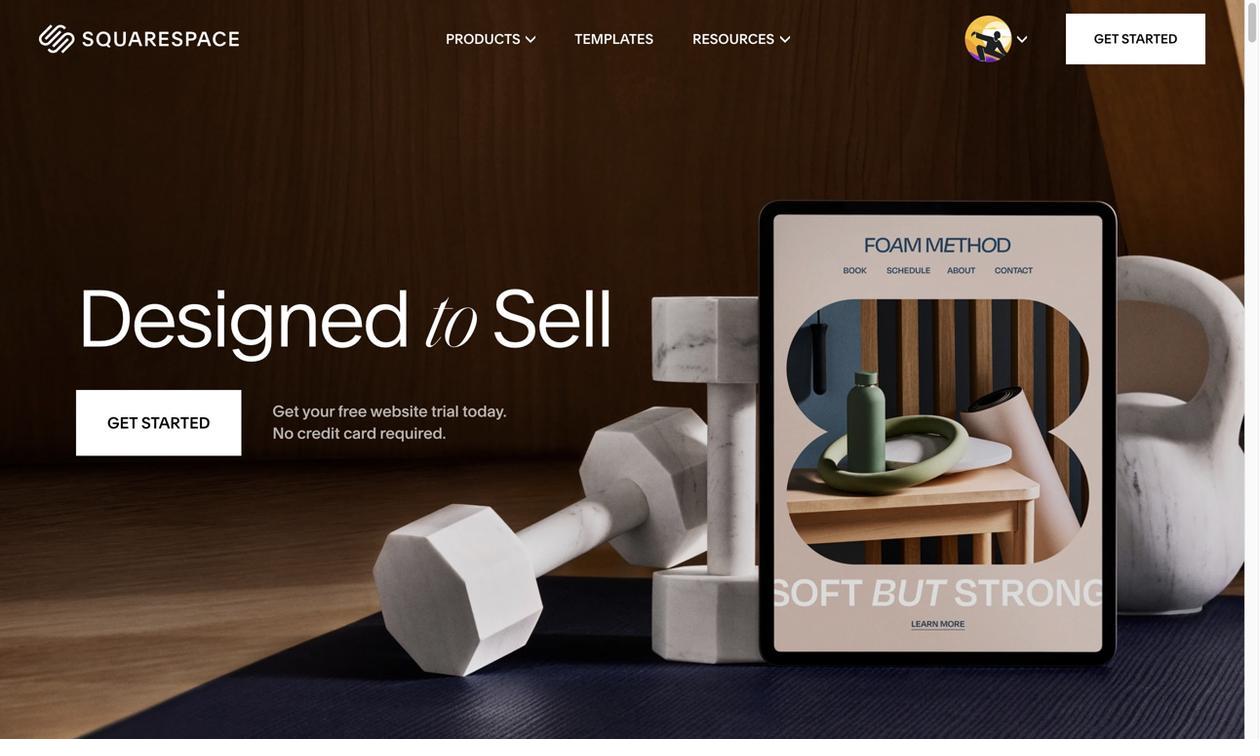 Task type: describe. For each thing, give the bounding box(es) containing it.
required.
[[380, 424, 446, 443]]

squarespace logo link
[[39, 24, 271, 54]]

products
[[446, 31, 520, 47]]

credit
[[297, 424, 340, 443]]

today.
[[462, 402, 507, 421]]

to
[[426, 288, 475, 366]]

card
[[343, 424, 376, 443]]

free
[[338, 402, 367, 421]]

resources button
[[693, 0, 790, 78]]

get started for get started link to the bottom
[[107, 413, 210, 432]]

get your free website trial today. no credit card required.
[[273, 402, 507, 443]]

designed to sell
[[76, 270, 612, 367]]

sell
[[491, 270, 612, 367]]

get started for the top get started link
[[1094, 31, 1178, 47]]

squarespace logo image
[[39, 24, 239, 54]]

get inside get your free website trial today. no credit card required.
[[273, 402, 299, 421]]

trial
[[431, 402, 459, 421]]



Task type: vqa. For each thing, say whether or not it's contained in the screenshot.
Your
yes



Task type: locate. For each thing, give the bounding box(es) containing it.
0 vertical spatial get started
[[1094, 31, 1178, 47]]

get started
[[1094, 31, 1178, 47], [107, 413, 210, 432]]

website
[[370, 402, 428, 421]]

your
[[302, 402, 334, 421]]

started for the top get started link
[[1122, 31, 1178, 47]]

templates
[[575, 31, 654, 47]]

started for get started link to the bottom
[[141, 413, 210, 432]]

resources
[[693, 31, 775, 47]]

get for get started link to the bottom
[[107, 413, 138, 432]]

0 vertical spatial started
[[1122, 31, 1178, 47]]

products button
[[446, 0, 536, 78]]

get
[[1094, 31, 1119, 47], [273, 402, 299, 421], [107, 413, 138, 432]]

get started link
[[1066, 14, 1206, 64], [76, 390, 241, 456]]

1 vertical spatial get started link
[[76, 390, 241, 456]]

1 horizontal spatial get started link
[[1066, 14, 1206, 64]]

1 vertical spatial get started
[[107, 413, 210, 432]]

get for the top get started link
[[1094, 31, 1119, 47]]

1 horizontal spatial get started
[[1094, 31, 1178, 47]]

1 horizontal spatial get
[[273, 402, 299, 421]]

1 vertical spatial started
[[141, 413, 210, 432]]

0 horizontal spatial get started
[[107, 413, 210, 432]]

templates link
[[575, 0, 654, 78]]

0 horizontal spatial started
[[141, 413, 210, 432]]

0 horizontal spatial get
[[107, 413, 138, 432]]

1 horizontal spatial started
[[1122, 31, 1178, 47]]

designed
[[76, 270, 410, 367]]

started
[[1122, 31, 1178, 47], [141, 413, 210, 432]]

no
[[273, 424, 294, 443]]

0 vertical spatial get started link
[[1066, 14, 1206, 64]]

2 horizontal spatial get
[[1094, 31, 1119, 47]]

0 horizontal spatial get started link
[[76, 390, 241, 456]]



